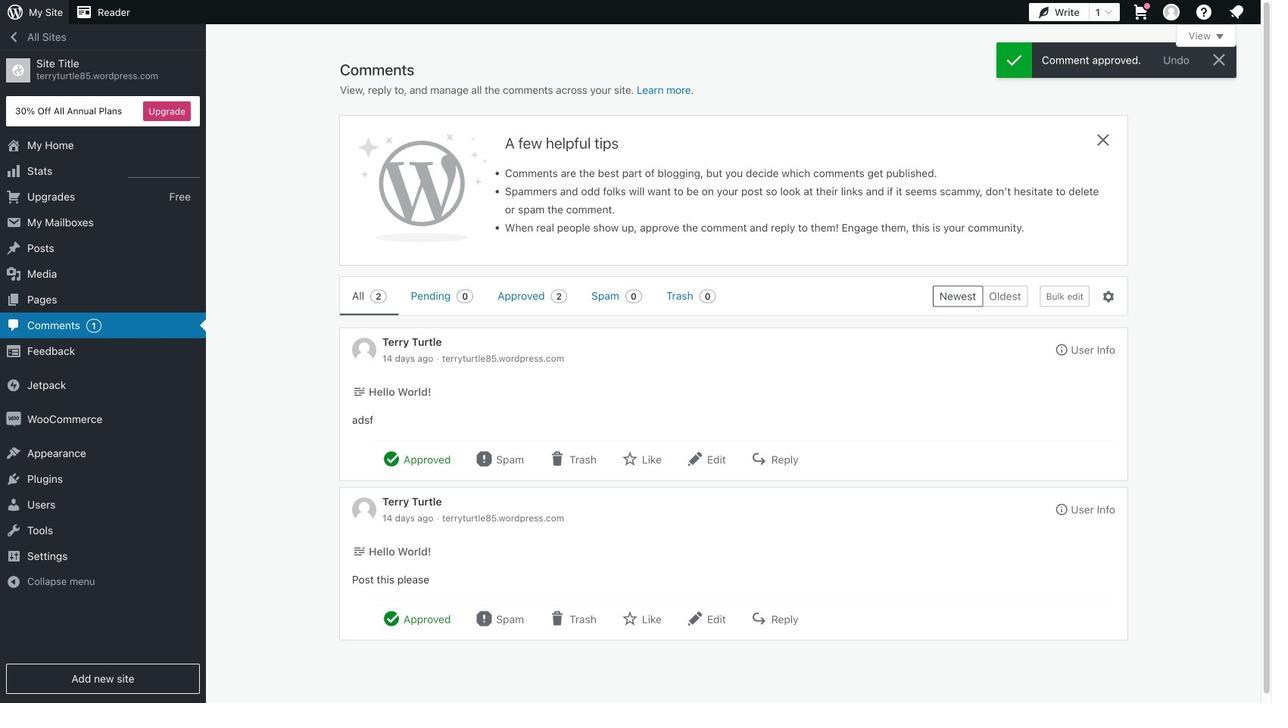 Task type: vqa. For each thing, say whether or not it's contained in the screenshot.
topmost img
yes



Task type: locate. For each thing, give the bounding box(es) containing it.
terry turtle image
[[352, 338, 376, 362], [352, 498, 376, 522]]

img image
[[6, 378, 21, 393], [6, 412, 21, 427]]

0 vertical spatial img image
[[6, 378, 21, 393]]

wordpress logo image
[[358, 134, 487, 242]]

option group
[[933, 286, 1028, 307]]

1 vertical spatial terry turtle image
[[352, 498, 376, 522]]

0 vertical spatial terry turtle image
[[352, 338, 376, 362]]

2 img image from the top
[[6, 412, 21, 427]]

highest hourly views 0 image
[[128, 168, 200, 178]]

dismiss tips image
[[1094, 131, 1113, 149]]

main content
[[340, 24, 1237, 640]]

closed image
[[1216, 34, 1224, 39]]

1 vertical spatial img image
[[6, 412, 21, 427]]

settings image
[[1102, 290, 1116, 304]]

menu
[[340, 277, 921, 315]]

1 img image from the top
[[6, 378, 21, 393]]

None radio
[[933, 286, 982, 307]]

None radio
[[982, 286, 1028, 307]]

help image
[[1195, 3, 1213, 21]]



Task type: describe. For each thing, give the bounding box(es) containing it.
my shopping cart image
[[1132, 3, 1150, 21]]

my profile image
[[1163, 4, 1180, 20]]

1 terry turtle image from the top
[[352, 338, 376, 362]]

notice status
[[997, 42, 1237, 78]]

dismiss image
[[1210, 51, 1228, 69]]

manage your notifications image
[[1228, 3, 1246, 21]]

2 terry turtle image from the top
[[352, 498, 376, 522]]



